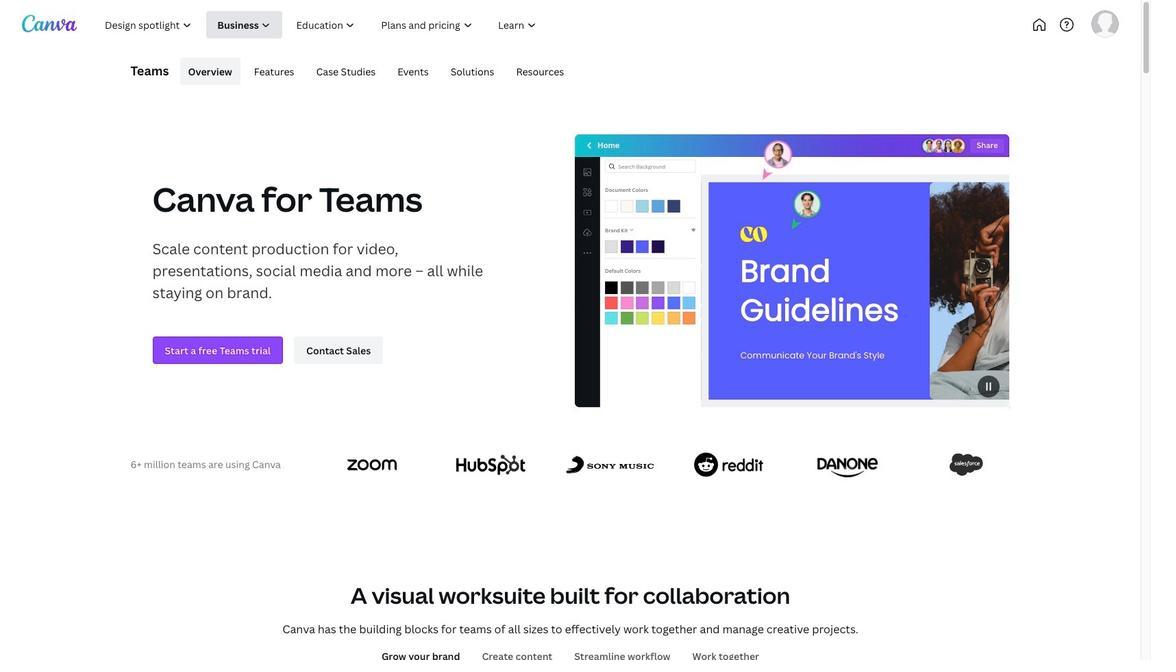 Task type: vqa. For each thing, say whether or not it's contained in the screenshot.
GROUP
no



Task type: locate. For each thing, give the bounding box(es) containing it.
menu bar
[[174, 58, 573, 85]]

reddit image
[[695, 453, 764, 477]]



Task type: describe. For each thing, give the bounding box(es) containing it.
top level navigation element
[[93, 11, 595, 38]]

hubspot image
[[457, 455, 526, 475]]

sony music image
[[566, 456, 654, 474]]

zoom image
[[348, 459, 397, 471]]



